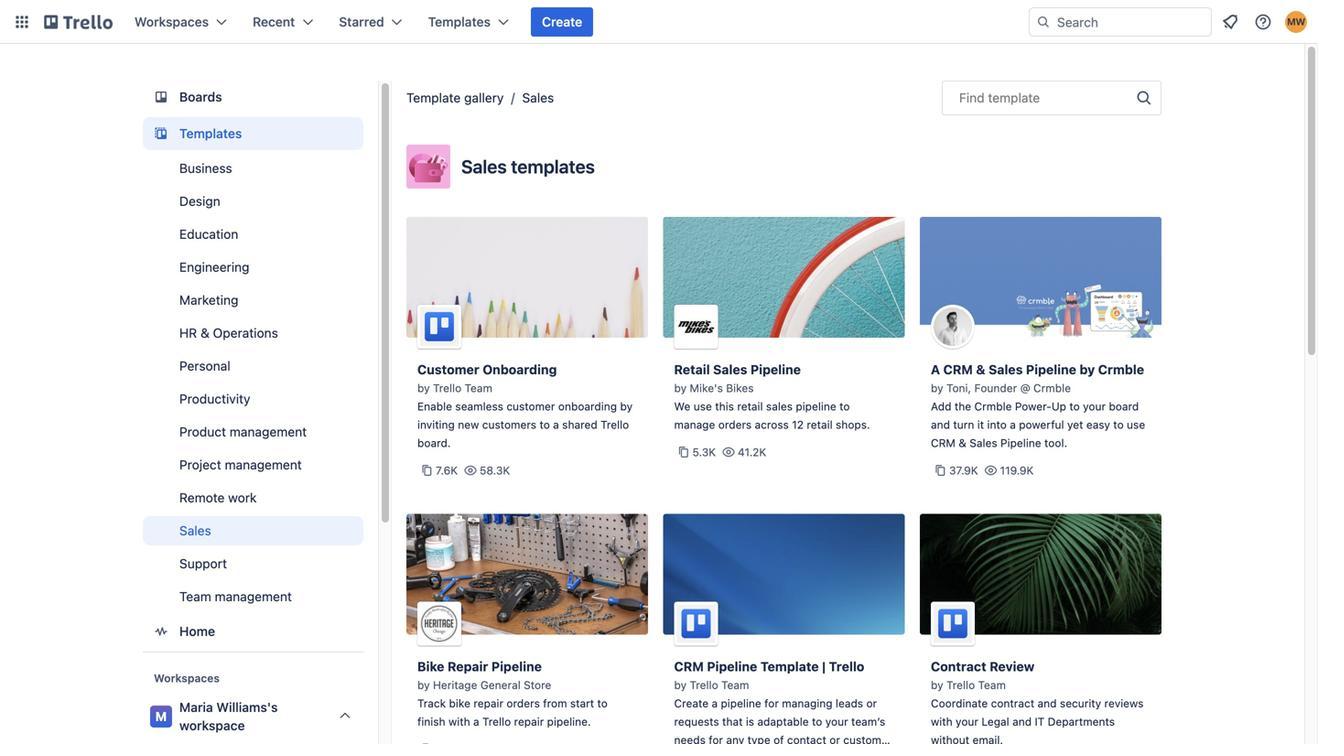 Task type: describe. For each thing, give the bounding box(es) containing it.
pipeline inside the "retail sales pipeline by mike's bikes we use this retail sales pipeline to manage orders across 12 retail shops."
[[796, 400, 837, 413]]

create inside button
[[542, 14, 583, 29]]

type
[[748, 734, 771, 744]]

orders inside the "retail sales pipeline by mike's bikes we use this retail sales pipeline to manage orders across 12 retail shops."
[[719, 418, 752, 431]]

email.
[[973, 734, 1004, 744]]

to inside crm pipeline template | trello by trello team create a pipeline for managing leads or requests that is adaptable to your team's needs for any type of contact or custom
[[812, 716, 823, 728]]

repair
[[448, 659, 488, 674]]

trello down customer
[[433, 382, 462, 395]]

onboarding
[[558, 400, 617, 413]]

new
[[458, 418, 479, 431]]

customer onboarding by trello team enable seamless customer onboarding by inviting new customers to a shared trello board.
[[418, 362, 633, 450]]

the
[[955, 400, 972, 413]]

1 vertical spatial crmble
[[1034, 382, 1071, 395]]

your inside crm pipeline template | trello by trello team create a pipeline for managing leads or requests that is adaptable to your team's needs for any type of contact or custom
[[826, 716, 849, 728]]

management for product management
[[230, 424, 307, 440]]

orders inside bike repair pipeline by heritage general store track bike repair orders from start to finish with a trello repair pipeline.
[[507, 697, 540, 710]]

1 vertical spatial retail
[[807, 418, 833, 431]]

home link
[[143, 615, 364, 648]]

across
[[755, 418, 789, 431]]

use inside a crm & sales pipeline by crmble by toni, founder @ crmble add the crmble power-up to your board and turn it into a powerful yet easy to use crm & sales pipeline tool.
[[1127, 418, 1146, 431]]

departments
[[1048, 716, 1115, 728]]

trello team image for contract review
[[931, 602, 975, 646]]

product management link
[[143, 418, 364, 447]]

create inside crm pipeline template | trello by trello team create a pipeline for managing leads or requests that is adaptable to your team's needs for any type of contact or custom
[[674, 697, 709, 710]]

team down support
[[179, 589, 211, 604]]

sales templates
[[461, 156, 595, 177]]

this
[[715, 400, 734, 413]]

operations
[[213, 326, 278, 341]]

a inside a crm & sales pipeline by crmble by toni, founder @ crmble add the crmble power-up to your board and turn it into a powerful yet easy to use crm & sales pipeline tool.
[[1010, 418, 1016, 431]]

find template
[[960, 90, 1040, 105]]

by inside crm pipeline template | trello by trello team create a pipeline for managing leads or requests that is adaptable to your team's needs for any type of contact or custom
[[674, 679, 687, 692]]

hr & operations link
[[143, 319, 364, 348]]

Find template field
[[942, 81, 1162, 115]]

start
[[570, 697, 594, 710]]

board image
[[150, 86, 172, 108]]

bike
[[449, 697, 471, 710]]

work
[[228, 490, 257, 505]]

heritage
[[433, 679, 477, 692]]

toni,
[[947, 382, 972, 395]]

retail
[[674, 362, 710, 377]]

open information menu image
[[1254, 13, 1273, 31]]

general
[[481, 679, 521, 692]]

sales
[[766, 400, 793, 413]]

to right up
[[1070, 400, 1080, 413]]

finish
[[418, 716, 446, 728]]

personal
[[179, 358, 230, 374]]

search image
[[1037, 15, 1051, 29]]

retail sales pipeline by mike's bikes we use this retail sales pipeline to manage orders across 12 retail shops.
[[674, 362, 870, 431]]

trello team image for customer onboarding
[[418, 305, 461, 349]]

team inside contract review by trello team coordinate contract and security reviews with your legal and it departments without email.
[[978, 679, 1006, 692]]

workspaces button
[[124, 7, 238, 37]]

use inside the "retail sales pipeline by mike's bikes we use this retail sales pipeline to manage orders across 12 retail shops."
[[694, 400, 712, 413]]

1 vertical spatial or
[[830, 734, 840, 744]]

5.3k
[[693, 446, 716, 459]]

Search field
[[1051, 8, 1211, 36]]

contract
[[991, 697, 1035, 710]]

engineering
[[179, 260, 250, 275]]

education link
[[143, 220, 364, 249]]

bike repair pipeline by heritage general store track bike repair orders from start to finish with a trello repair pipeline.
[[418, 659, 608, 728]]

trello inside bike repair pipeline by heritage general store track bike repair orders from start to finish with a trello repair pipeline.
[[483, 716, 511, 728]]

by right onboarding
[[620, 400, 633, 413]]

bike
[[418, 659, 445, 674]]

team management link
[[143, 582, 364, 612]]

track
[[418, 697, 446, 710]]

remote
[[179, 490, 225, 505]]

marketing link
[[143, 286, 364, 315]]

tool.
[[1045, 437, 1068, 450]]

productivity link
[[143, 385, 364, 414]]

0 vertical spatial or
[[867, 697, 877, 710]]

project management link
[[143, 450, 364, 480]]

product
[[179, 424, 226, 440]]

sales inside the "retail sales pipeline by mike's bikes we use this retail sales pipeline to manage orders across 12 retail shops."
[[713, 362, 748, 377]]

shared
[[562, 418, 598, 431]]

1 horizontal spatial &
[[959, 437, 967, 450]]

pipeline down powerful
[[1001, 437, 1042, 450]]

switch to… image
[[13, 13, 31, 31]]

powerful
[[1019, 418, 1065, 431]]

starred
[[339, 14, 384, 29]]

we
[[674, 400, 691, 413]]

project
[[179, 457, 221, 472]]

heritage general store image
[[418, 602, 461, 646]]

design
[[179, 194, 220, 209]]

productivity
[[179, 391, 250, 407]]

business link
[[143, 154, 364, 183]]

team's
[[852, 716, 886, 728]]

workspaces inside popup button
[[135, 14, 209, 29]]

review
[[990, 659, 1035, 674]]

primary element
[[0, 0, 1319, 44]]

is
[[746, 716, 755, 728]]

founder
[[975, 382, 1017, 395]]

sales icon image
[[407, 145, 450, 189]]

sales inside "link"
[[179, 523, 211, 538]]

0 vertical spatial crmble
[[1099, 362, 1145, 377]]

41.2k
[[738, 446, 767, 459]]

your inside contract review by trello team coordinate contract and security reviews with your legal and it departments without email.
[[956, 716, 979, 728]]

home
[[179, 624, 215, 639]]

hr & operations
[[179, 326, 278, 341]]

pipeline.
[[547, 716, 591, 728]]

to inside customer onboarding by trello team enable seamless customer onboarding by inviting new customers to a shared trello board.
[[540, 418, 550, 431]]

crm pipeline template | trello by trello team create a pipeline for managing leads or requests that is adaptable to your team's needs for any type of contact or custom
[[674, 659, 892, 744]]

template inside crm pipeline template | trello by trello team create a pipeline for managing leads or requests that is adaptable to your team's needs for any type of contact or custom
[[761, 659, 819, 674]]

0 notifications image
[[1220, 11, 1242, 33]]

starred button
[[328, 7, 414, 37]]

by inside contract review by trello team coordinate contract and security reviews with your legal and it departments without email.
[[931, 679, 944, 692]]

team inside customer onboarding by trello team enable seamless customer onboarding by inviting new customers to a shared trello board.
[[465, 382, 493, 395]]

support link
[[143, 549, 364, 579]]

to down board
[[1114, 418, 1124, 431]]

shops.
[[836, 418, 870, 431]]

easy
[[1087, 418, 1111, 431]]

and inside a crm & sales pipeline by crmble by toni, founder @ crmble add the crmble power-up to your board and turn it into a powerful yet easy to use crm & sales pipeline tool.
[[931, 418, 950, 431]]

create button
[[531, 7, 593, 37]]

bikes
[[726, 382, 754, 395]]

product management
[[179, 424, 307, 440]]

mike's bikes image
[[674, 305, 718, 349]]

reviews
[[1105, 697, 1144, 710]]

0 vertical spatial template
[[407, 90, 461, 105]]

remote work
[[179, 490, 257, 505]]



Task type: locate. For each thing, give the bounding box(es) containing it.
project management
[[179, 457, 302, 472]]

2 horizontal spatial crmble
[[1099, 362, 1145, 377]]

by inside bike repair pipeline by heritage general store track bike repair orders from start to finish with a trello repair pipeline.
[[418, 679, 430, 692]]

templates up template gallery link at the top of page
[[428, 14, 491, 29]]

templates link
[[143, 117, 364, 150]]

sales right gallery
[[522, 90, 554, 105]]

0 vertical spatial crm
[[944, 362, 973, 377]]

0 horizontal spatial retail
[[737, 400, 763, 413]]

2 horizontal spatial trello team image
[[931, 602, 975, 646]]

that
[[722, 716, 743, 728]]

2 horizontal spatial your
[[1083, 400, 1106, 413]]

crm inside crm pipeline template | trello by trello team create a pipeline for managing leads or requests that is adaptable to your team's needs for any type of contact or custom
[[674, 659, 704, 674]]

power-
[[1015, 400, 1052, 413]]

and
[[931, 418, 950, 431], [1038, 697, 1057, 710], [1013, 716, 1032, 728]]

by
[[1080, 362, 1095, 377], [418, 382, 430, 395], [674, 382, 687, 395], [931, 382, 944, 395], [620, 400, 633, 413], [418, 679, 430, 692], [674, 679, 687, 692], [931, 679, 944, 692]]

remote work link
[[143, 483, 364, 513]]

0 vertical spatial &
[[201, 326, 210, 341]]

0 vertical spatial for
[[765, 697, 779, 710]]

sales up bikes
[[713, 362, 748, 377]]

management down product management link
[[225, 457, 302, 472]]

1 vertical spatial and
[[1038, 697, 1057, 710]]

a right into
[[1010, 418, 1016, 431]]

crmble down founder
[[975, 400, 1012, 413]]

sales
[[522, 90, 554, 105], [461, 156, 507, 177], [713, 362, 748, 377], [989, 362, 1023, 377], [970, 437, 998, 450], [179, 523, 211, 538]]

by down bike
[[418, 679, 430, 692]]

of
[[774, 734, 784, 744]]

security
[[1060, 697, 1102, 710]]

a down heritage
[[473, 716, 479, 728]]

trello down onboarding
[[601, 418, 629, 431]]

add
[[931, 400, 952, 413]]

1 vertical spatial template
[[761, 659, 819, 674]]

coordinate
[[931, 697, 988, 710]]

1 vertical spatial workspaces
[[154, 672, 220, 685]]

2 vertical spatial management
[[215, 589, 292, 604]]

by up requests on the bottom of page
[[674, 679, 687, 692]]

pipeline up general
[[492, 659, 542, 674]]

0 vertical spatial repair
[[474, 697, 504, 710]]

management for project management
[[225, 457, 302, 472]]

retail
[[737, 400, 763, 413], [807, 418, 833, 431]]

0 horizontal spatial for
[[709, 734, 723, 744]]

engineering link
[[143, 253, 364, 282]]

and up it
[[1038, 697, 1057, 710]]

0 horizontal spatial crmble
[[975, 400, 1012, 413]]

1 vertical spatial repair
[[514, 716, 544, 728]]

a inside customer onboarding by trello team enable seamless customer onboarding by inviting new customers to a shared trello board.
[[553, 418, 559, 431]]

retail down bikes
[[737, 400, 763, 413]]

repair down general
[[474, 697, 504, 710]]

by down a
[[931, 382, 944, 395]]

contract
[[931, 659, 987, 674]]

0 vertical spatial orders
[[719, 418, 752, 431]]

1 vertical spatial templates
[[179, 126, 242, 141]]

templates up business at the left
[[179, 126, 242, 141]]

1 horizontal spatial with
[[931, 716, 953, 728]]

or
[[867, 697, 877, 710], [830, 734, 840, 744]]

58.3k
[[480, 464, 510, 477]]

1 horizontal spatial templates
[[428, 14, 491, 29]]

with inside contract review by trello team coordinate contract and security reviews with your legal and it departments without email.
[[931, 716, 953, 728]]

pipeline up sales
[[751, 362, 801, 377]]

your up easy
[[1083, 400, 1106, 413]]

team down review at the right of the page
[[978, 679, 1006, 692]]

trello inside contract review by trello team coordinate contract and security reviews with your legal and it departments without email.
[[947, 679, 975, 692]]

workspaces up the board image
[[135, 14, 209, 29]]

for up adaptable at the right bottom of page
[[765, 697, 779, 710]]

gallery
[[464, 90, 504, 105]]

home image
[[150, 621, 172, 643]]

1 with from the left
[[449, 716, 470, 728]]

& down the turn
[[959, 437, 967, 450]]

0 horizontal spatial &
[[201, 326, 210, 341]]

onboarding
[[483, 362, 557, 377]]

0 horizontal spatial orders
[[507, 697, 540, 710]]

0 horizontal spatial trello team image
[[418, 305, 461, 349]]

management for team management
[[215, 589, 292, 604]]

trello down general
[[483, 716, 511, 728]]

a left shared
[[553, 418, 559, 431]]

1 horizontal spatial template
[[761, 659, 819, 674]]

0 vertical spatial management
[[230, 424, 307, 440]]

by down contract
[[931, 679, 944, 692]]

0 horizontal spatial or
[[830, 734, 840, 744]]

0 vertical spatial pipeline
[[796, 400, 837, 413]]

1 horizontal spatial trello team image
[[674, 602, 718, 646]]

& up founder
[[976, 362, 986, 377]]

to inside bike repair pipeline by heritage general store track bike repair orders from start to finish with a trello repair pipeline.
[[597, 697, 608, 710]]

to up contact
[[812, 716, 823, 728]]

0 horizontal spatial repair
[[474, 697, 504, 710]]

trello up coordinate
[[947, 679, 975, 692]]

a up requests on the bottom of page
[[712, 697, 718, 710]]

trello right |
[[829, 659, 865, 674]]

use down board
[[1127, 418, 1146, 431]]

orders down this
[[719, 418, 752, 431]]

template gallery
[[407, 90, 504, 105]]

|
[[822, 659, 826, 674]]

boards link
[[143, 81, 364, 114]]

without
[[931, 734, 970, 744]]

customer
[[507, 400, 555, 413]]

1 vertical spatial use
[[1127, 418, 1146, 431]]

sales up founder
[[989, 362, 1023, 377]]

by up we
[[674, 382, 687, 395]]

0 horizontal spatial sales link
[[143, 516, 364, 546]]

sales link up support link at bottom left
[[143, 516, 364, 546]]

7.6k
[[436, 464, 458, 477]]

to down customer
[[540, 418, 550, 431]]

store
[[524, 679, 552, 692]]

0 horizontal spatial create
[[542, 14, 583, 29]]

0 horizontal spatial use
[[694, 400, 712, 413]]

1 horizontal spatial pipeline
[[796, 400, 837, 413]]

adaptable
[[758, 716, 809, 728]]

with
[[449, 716, 470, 728], [931, 716, 953, 728]]

0 horizontal spatial and
[[931, 418, 950, 431]]

sales down it on the bottom right of the page
[[970, 437, 998, 450]]

customer
[[418, 362, 480, 377]]

1 vertical spatial sales link
[[143, 516, 364, 546]]

template
[[988, 90, 1040, 105]]

by inside the "retail sales pipeline by mike's bikes we use this retail sales pipeline to manage orders across 12 retail shops."
[[674, 382, 687, 395]]

legal
[[982, 716, 1010, 728]]

0 vertical spatial create
[[542, 14, 583, 29]]

hr
[[179, 326, 197, 341]]

education
[[179, 227, 238, 242]]

1 vertical spatial pipeline
[[721, 697, 762, 710]]

0 horizontal spatial templates
[[179, 126, 242, 141]]

1 horizontal spatial your
[[956, 716, 979, 728]]

1 vertical spatial orders
[[507, 697, 540, 710]]

trello team image
[[418, 305, 461, 349], [674, 602, 718, 646], [931, 602, 975, 646]]

1 horizontal spatial retail
[[807, 418, 833, 431]]

template left gallery
[[407, 90, 461, 105]]

1 horizontal spatial for
[[765, 697, 779, 710]]

yet
[[1068, 418, 1084, 431]]

crm
[[944, 362, 973, 377], [931, 437, 956, 450], [674, 659, 704, 674]]

template gallery link
[[407, 90, 504, 105]]

team management
[[179, 589, 292, 604]]

0 horizontal spatial with
[[449, 716, 470, 728]]

trello up requests on the bottom of page
[[690, 679, 718, 692]]

pipeline inside the "retail sales pipeline by mike's bikes we use this retail sales pipeline to manage orders across 12 retail shops."
[[751, 362, 801, 377]]

1 horizontal spatial use
[[1127, 418, 1146, 431]]

with inside bike repair pipeline by heritage general store track bike repair orders from start to finish with a trello repair pipeline.
[[449, 716, 470, 728]]

crmble up up
[[1034, 382, 1071, 395]]

12
[[792, 418, 804, 431]]

to up shops.
[[840, 400, 850, 413]]

back to home image
[[44, 7, 113, 37]]

0 vertical spatial use
[[694, 400, 712, 413]]

requests
[[674, 716, 719, 728]]

your
[[1083, 400, 1106, 413], [826, 716, 849, 728], [956, 716, 979, 728]]

0 vertical spatial and
[[931, 418, 950, 431]]

crmble up board
[[1099, 362, 1145, 377]]

to right start
[[597, 697, 608, 710]]

by up easy
[[1080, 362, 1095, 377]]

any
[[726, 734, 745, 744]]

sales down remote
[[179, 523, 211, 538]]

1 horizontal spatial crmble
[[1034, 382, 1071, 395]]

0 vertical spatial templates
[[428, 14, 491, 29]]

a
[[553, 418, 559, 431], [1010, 418, 1016, 431], [712, 697, 718, 710], [473, 716, 479, 728]]

1 horizontal spatial orders
[[719, 418, 752, 431]]

team up that
[[722, 679, 749, 692]]

1 horizontal spatial create
[[674, 697, 709, 710]]

customers
[[482, 418, 537, 431]]

templates inside dropdown button
[[428, 14, 491, 29]]

and down add
[[931, 418, 950, 431]]

pipeline up that
[[721, 697, 762, 710]]

pipeline up that
[[707, 659, 758, 674]]

@
[[1021, 382, 1031, 395]]

0 vertical spatial sales link
[[522, 90, 554, 105]]

support
[[179, 556, 227, 571]]

personal link
[[143, 352, 364, 381]]

1 vertical spatial crm
[[931, 437, 956, 450]]

2 vertical spatial crm
[[674, 659, 704, 674]]

or right contact
[[830, 734, 840, 744]]

workspace
[[179, 718, 245, 733]]

1 horizontal spatial sales link
[[522, 90, 554, 105]]

use
[[694, 400, 712, 413], [1127, 418, 1146, 431]]

1 horizontal spatial repair
[[514, 716, 544, 728]]

from
[[543, 697, 567, 710]]

2 vertical spatial &
[[959, 437, 967, 450]]

0 horizontal spatial template
[[407, 90, 461, 105]]

trello
[[433, 382, 462, 395], [601, 418, 629, 431], [829, 659, 865, 674], [690, 679, 718, 692], [947, 679, 975, 692], [483, 716, 511, 728]]

sales link right gallery
[[522, 90, 554, 105]]

by up enable
[[418, 382, 430, 395]]

1 vertical spatial &
[[976, 362, 986, 377]]

seamless
[[455, 400, 504, 413]]

maria williams (mariawilliams94) image
[[1286, 11, 1308, 33]]

team up seamless
[[465, 382, 493, 395]]

crm up requests on the bottom of page
[[674, 659, 704, 674]]

or up 'team's'
[[867, 697, 877, 710]]

with up without
[[931, 716, 953, 728]]

1 horizontal spatial or
[[867, 697, 877, 710]]

use down mike's
[[694, 400, 712, 413]]

with down bike
[[449, 716, 470, 728]]

to inside the "retail sales pipeline by mike's bikes we use this retail sales pipeline to manage orders across 12 retail shops."
[[840, 400, 850, 413]]

contact
[[787, 734, 827, 744]]

1 vertical spatial for
[[709, 734, 723, 744]]

to
[[840, 400, 850, 413], [1070, 400, 1080, 413], [540, 418, 550, 431], [1114, 418, 1124, 431], [597, 697, 608, 710], [812, 716, 823, 728]]

2 horizontal spatial and
[[1038, 697, 1057, 710]]

your down leads
[[826, 716, 849, 728]]

0 horizontal spatial pipeline
[[721, 697, 762, 710]]

2 vertical spatial and
[[1013, 716, 1032, 728]]

template board image
[[150, 123, 172, 145]]

crm down the turn
[[931, 437, 956, 450]]

2 with from the left
[[931, 716, 953, 728]]

team inside crm pipeline template | trello by trello team create a pipeline for managing leads or requests that is adaptable to your team's needs for any type of contact or custom
[[722, 679, 749, 692]]

recent button
[[242, 7, 324, 37]]

a inside bike repair pipeline by heritage general store track bike repair orders from start to finish with a trello repair pipeline.
[[473, 716, 479, 728]]

a crm & sales pipeline by crmble by toni, founder @ crmble add the crmble power-up to your board and turn it into a powerful yet easy to use crm & sales pipeline tool.
[[931, 362, 1146, 450]]

0 vertical spatial workspaces
[[135, 14, 209, 29]]

trello team image for crm pipeline template | trello
[[674, 602, 718, 646]]

pipeline inside crm pipeline template | trello by trello team create a pipeline for managing leads or requests that is adaptable to your team's needs for any type of contact or custom
[[721, 697, 762, 710]]

manage
[[674, 418, 715, 431]]

a inside crm pipeline template | trello by trello team create a pipeline for managing leads or requests that is adaptable to your team's needs for any type of contact or custom
[[712, 697, 718, 710]]

your down coordinate
[[956, 716, 979, 728]]

0 horizontal spatial your
[[826, 716, 849, 728]]

find
[[960, 90, 985, 105]]

sales right sales icon
[[461, 156, 507, 177]]

pipeline inside crm pipeline template | trello by trello team create a pipeline for managing leads or requests that is adaptable to your team's needs for any type of contact or custom
[[707, 659, 758, 674]]

toni, founder @ crmble image
[[931, 305, 975, 349]]

management down support link at bottom left
[[215, 589, 292, 604]]

for left any
[[709, 734, 723, 744]]

1 vertical spatial management
[[225, 457, 302, 472]]

119.9k
[[1000, 464, 1034, 477]]

your inside a crm & sales pipeline by crmble by toni, founder @ crmble add the crmble power-up to your board and turn it into a powerful yet easy to use crm & sales pipeline tool.
[[1083, 400, 1106, 413]]

m
[[155, 709, 167, 724]]

needs
[[674, 734, 706, 744]]

management
[[230, 424, 307, 440], [225, 457, 302, 472], [215, 589, 292, 604]]

0 vertical spatial retail
[[737, 400, 763, 413]]

and left it
[[1013, 716, 1032, 728]]

pipeline up '12'
[[796, 400, 837, 413]]

pipeline up @
[[1026, 362, 1077, 377]]

design link
[[143, 187, 364, 216]]

1 vertical spatial create
[[674, 697, 709, 710]]

orders
[[719, 418, 752, 431], [507, 697, 540, 710]]

1 horizontal spatial and
[[1013, 716, 1032, 728]]

retail right '12'
[[807, 418, 833, 431]]

37.9k
[[950, 464, 979, 477]]

mike's
[[690, 382, 723, 395]]

repair down from
[[514, 716, 544, 728]]

& right hr
[[201, 326, 210, 341]]

marketing
[[179, 293, 238, 308]]

templates button
[[417, 7, 520, 37]]

workspaces up maria
[[154, 672, 220, 685]]

orders down store
[[507, 697, 540, 710]]

2 vertical spatial crmble
[[975, 400, 1012, 413]]

crm up the toni,
[[944, 362, 973, 377]]

template left |
[[761, 659, 819, 674]]

management down productivity link
[[230, 424, 307, 440]]

pipeline
[[751, 362, 801, 377], [1026, 362, 1077, 377], [1001, 437, 1042, 450], [492, 659, 542, 674], [707, 659, 758, 674]]

it
[[978, 418, 984, 431]]

it
[[1035, 716, 1045, 728]]

boards
[[179, 89, 222, 104]]

pipeline inside bike repair pipeline by heritage general store track bike repair orders from start to finish with a trello repair pipeline.
[[492, 659, 542, 674]]

2 horizontal spatial &
[[976, 362, 986, 377]]



Task type: vqa. For each thing, say whether or not it's contained in the screenshot.
workspace
yes



